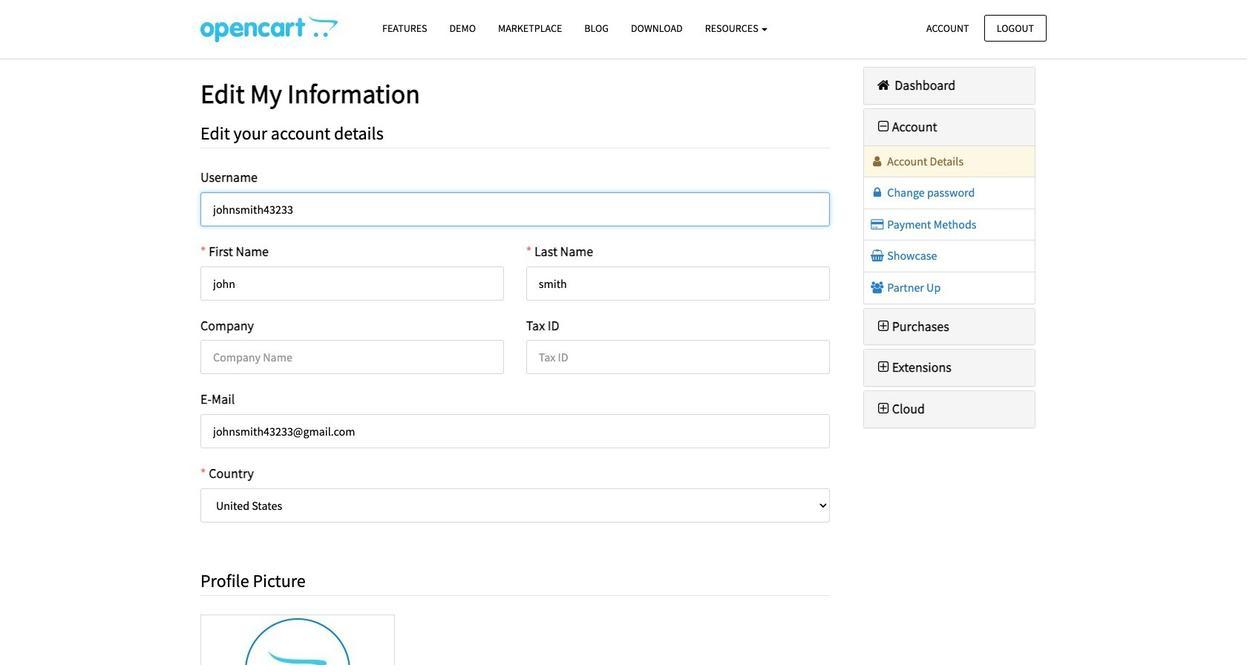 Task type: locate. For each thing, give the bounding box(es) containing it.
Company Name text field
[[201, 341, 504, 375]]

plus square o image
[[875, 320, 892, 333]]

account edit image
[[201, 16, 338, 42]]

Last Name text field
[[526, 266, 830, 301]]

credit card image
[[870, 218, 885, 230]]

1 vertical spatial plus square o image
[[875, 403, 892, 416]]

1 plus square o image from the top
[[875, 361, 892, 375]]

E-Mail text field
[[201, 415, 830, 449]]

First Name text field
[[201, 266, 504, 301]]

home image
[[875, 79, 892, 92]]

plus square o image
[[875, 361, 892, 375], [875, 403, 892, 416]]

user image
[[870, 155, 885, 167]]

0 vertical spatial plus square o image
[[875, 361, 892, 375]]



Task type: describe. For each thing, give the bounding box(es) containing it.
Username text field
[[201, 192, 830, 226]]

minus square o image
[[875, 120, 892, 134]]

2 plus square o image from the top
[[875, 403, 892, 416]]

lock image
[[870, 187, 885, 198]]

shopping basket image
[[870, 250, 885, 262]]

Tax ID text field
[[526, 341, 830, 375]]

users image
[[870, 281, 885, 293]]



Task type: vqa. For each thing, say whether or not it's contained in the screenshot.
user "Image"
yes



